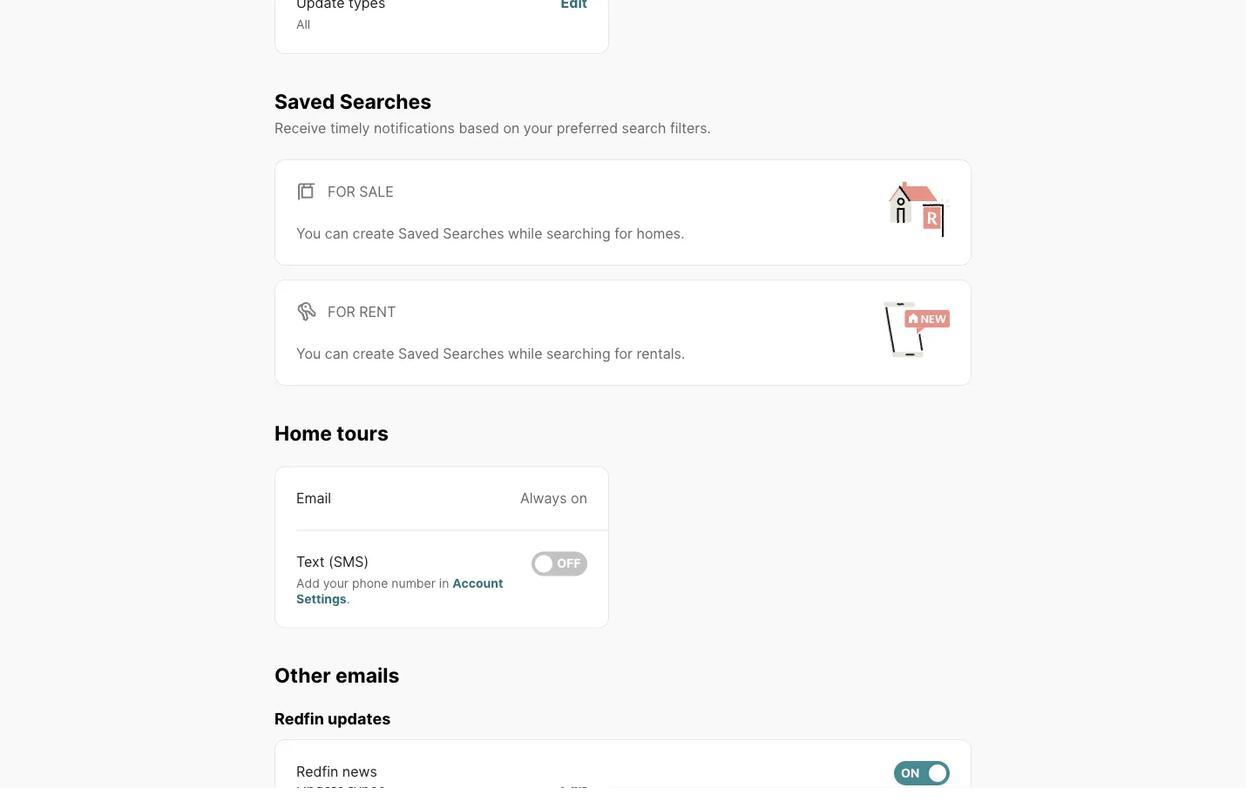 Task type: describe. For each thing, give the bounding box(es) containing it.
redfin for redfin
[[296, 763, 338, 780]]

0 horizontal spatial your
[[323, 577, 349, 591]]

for for for rent
[[328, 303, 355, 320]]

you can create saved searches while searching for rentals .
[[296, 345, 685, 362]]

search
[[622, 119, 666, 136]]

searches for for sale
[[443, 225, 504, 242]]

create for rent
[[353, 345, 394, 362]]

saved searches receive timely notifications based on your preferred search filters.
[[275, 89, 711, 136]]

always on
[[520, 490, 587, 507]]

redfin updates
[[275, 710, 391, 729]]

timely
[[330, 119, 370, 136]]

you for you can create saved searches while searching for homes .
[[296, 225, 321, 242]]

on
[[901, 766, 920, 781]]

rentals
[[637, 345, 682, 362]]

you for you can create saved searches while searching for rentals .
[[296, 345, 321, 362]]

phone
[[352, 577, 388, 591]]

searching for rentals
[[546, 345, 611, 362]]

while for homes
[[508, 225, 543, 242]]

in
[[439, 577, 449, 591]]

your inside saved searches receive timely notifications based on your preferred search filters.
[[524, 119, 553, 136]]

while for rentals
[[508, 345, 543, 362]]

searches for for rent
[[443, 345, 504, 362]]

. for homes
[[681, 225, 685, 242]]

other
[[275, 664, 331, 688]]

homes
[[637, 225, 681, 242]]

1 horizontal spatial on
[[571, 490, 587, 507]]

sale
[[359, 183, 394, 200]]

(sms)
[[329, 554, 369, 571]]

saved for for sale
[[398, 225, 439, 242]]

searching for homes
[[546, 225, 611, 242]]

preferred
[[557, 119, 618, 136]]

account settings
[[296, 577, 503, 607]]



Task type: vqa. For each thing, say whether or not it's contained in the screenshot.
for rent
yes



Task type: locate. For each thing, give the bounding box(es) containing it.
add
[[296, 577, 320, 591]]

2 searching from the top
[[546, 345, 611, 362]]

can for for rent
[[325, 345, 349, 362]]

tours
[[337, 421, 389, 445]]

0 vertical spatial saved
[[275, 89, 335, 113]]

0 vertical spatial redfin
[[275, 710, 324, 729]]

account settings link
[[296, 577, 503, 607]]

on inside saved searches receive timely notifications based on your preferred search filters.
[[503, 119, 520, 136]]

create for sale
[[353, 225, 394, 242]]

1 you from the top
[[296, 225, 321, 242]]

redfin news
[[296, 763, 377, 780]]

redfin down 'other'
[[275, 710, 324, 729]]

all
[[296, 17, 310, 32]]

1 vertical spatial on
[[571, 490, 587, 507]]

1 vertical spatial for
[[615, 345, 633, 362]]

0 vertical spatial while
[[508, 225, 543, 242]]

0 vertical spatial for
[[328, 183, 355, 200]]

redfin left news
[[296, 763, 338, 780]]

filters.
[[670, 119, 711, 136]]

1 vertical spatial saved
[[398, 225, 439, 242]]

1 vertical spatial searches
[[443, 225, 504, 242]]

1 for from the top
[[328, 183, 355, 200]]

2 can from the top
[[325, 345, 349, 362]]

on right the based
[[503, 119, 520, 136]]

1 vertical spatial can
[[325, 345, 349, 362]]

your
[[524, 119, 553, 136], [323, 577, 349, 591]]

rent
[[359, 303, 396, 320]]

on
[[503, 119, 520, 136], [571, 490, 587, 507]]

1 vertical spatial for
[[328, 303, 355, 320]]

you can create saved searches while searching for homes .
[[296, 225, 685, 242]]

create down rent
[[353, 345, 394, 362]]

1 while from the top
[[508, 225, 543, 242]]

for
[[615, 225, 633, 242], [615, 345, 633, 362]]

number
[[392, 577, 436, 591]]

0 vertical spatial for
[[615, 225, 633, 242]]

emails
[[336, 664, 400, 688]]

for for rentals
[[615, 345, 633, 362]]

always
[[520, 490, 567, 507]]

1 can from the top
[[325, 225, 349, 242]]

can for for sale
[[325, 225, 349, 242]]

None checkbox
[[894, 762, 950, 786]]

can down the "for sale"
[[325, 225, 349, 242]]

None checkbox
[[532, 552, 587, 577]]

searching left homes
[[546, 225, 611, 242]]

2 vertical spatial searches
[[443, 345, 504, 362]]

2 create from the top
[[353, 345, 394, 362]]

0 vertical spatial your
[[524, 119, 553, 136]]

for left homes
[[615, 225, 633, 242]]

text
[[296, 554, 325, 571]]

you
[[296, 225, 321, 242], [296, 345, 321, 362]]

email
[[296, 490, 331, 507]]

account
[[453, 577, 503, 591]]

0 vertical spatial searching
[[546, 225, 611, 242]]

for left rentals
[[615, 345, 633, 362]]

1 vertical spatial your
[[323, 577, 349, 591]]

0 vertical spatial can
[[325, 225, 349, 242]]

searching
[[546, 225, 611, 242], [546, 345, 611, 362]]

other emails
[[275, 664, 400, 688]]

1 for from the top
[[615, 225, 633, 242]]

1 vertical spatial .
[[682, 345, 685, 362]]

redfin
[[275, 710, 324, 729], [296, 763, 338, 780]]

for
[[328, 183, 355, 200], [328, 303, 355, 320]]

saved inside saved searches receive timely notifications based on your preferred search filters.
[[275, 89, 335, 113]]

for for homes
[[615, 225, 633, 242]]

0 vertical spatial create
[[353, 225, 394, 242]]

create down sale on the left top of page
[[353, 225, 394, 242]]

can
[[325, 225, 349, 242], [325, 345, 349, 362]]

on right always
[[571, 490, 587, 507]]

searching left rentals
[[546, 345, 611, 362]]

home tours
[[275, 421, 389, 445]]

1 horizontal spatial your
[[524, 119, 553, 136]]

2 vertical spatial .
[[347, 592, 350, 607]]

your up settings
[[323, 577, 349, 591]]

1 searching from the top
[[546, 225, 611, 242]]

searches
[[340, 89, 432, 113], [443, 225, 504, 242], [443, 345, 504, 362]]

0 horizontal spatial on
[[503, 119, 520, 136]]

for sale
[[328, 183, 394, 200]]

0 vertical spatial .
[[681, 225, 685, 242]]

news
[[342, 763, 377, 780]]

0 vertical spatial you
[[296, 225, 321, 242]]

2 for from the top
[[615, 345, 633, 362]]

2 vertical spatial saved
[[398, 345, 439, 362]]

.
[[681, 225, 685, 242], [682, 345, 685, 362], [347, 592, 350, 607]]

saved for for rent
[[398, 345, 439, 362]]

1 vertical spatial create
[[353, 345, 394, 362]]

receive
[[275, 119, 326, 136]]

for for for sale
[[328, 183, 355, 200]]

while
[[508, 225, 543, 242], [508, 345, 543, 362]]

can down for rent
[[325, 345, 349, 362]]

1 vertical spatial searching
[[546, 345, 611, 362]]

notifications
[[374, 119, 455, 136]]

your left preferred
[[524, 119, 553, 136]]

2 while from the top
[[508, 345, 543, 362]]

2 you from the top
[[296, 345, 321, 362]]

for left rent
[[328, 303, 355, 320]]

0 vertical spatial searches
[[340, 89, 432, 113]]

searches inside saved searches receive timely notifications based on your preferred search filters.
[[340, 89, 432, 113]]

updates
[[328, 710, 391, 729]]

create
[[353, 225, 394, 242], [353, 345, 394, 362]]

text (sms)
[[296, 554, 369, 571]]

1 create from the top
[[353, 225, 394, 242]]

2 for from the top
[[328, 303, 355, 320]]

settings
[[296, 592, 347, 607]]

0 vertical spatial on
[[503, 119, 520, 136]]

for left sale on the left top of page
[[328, 183, 355, 200]]

based
[[459, 119, 499, 136]]

saved
[[275, 89, 335, 113], [398, 225, 439, 242], [398, 345, 439, 362]]

home
[[275, 421, 332, 445]]

for rent
[[328, 303, 396, 320]]

add your phone number in
[[296, 577, 453, 591]]

1 vertical spatial while
[[508, 345, 543, 362]]

redfin for other
[[275, 710, 324, 729]]

. for rentals
[[682, 345, 685, 362]]

1 vertical spatial you
[[296, 345, 321, 362]]

off
[[557, 557, 581, 572]]

1 vertical spatial redfin
[[296, 763, 338, 780]]



